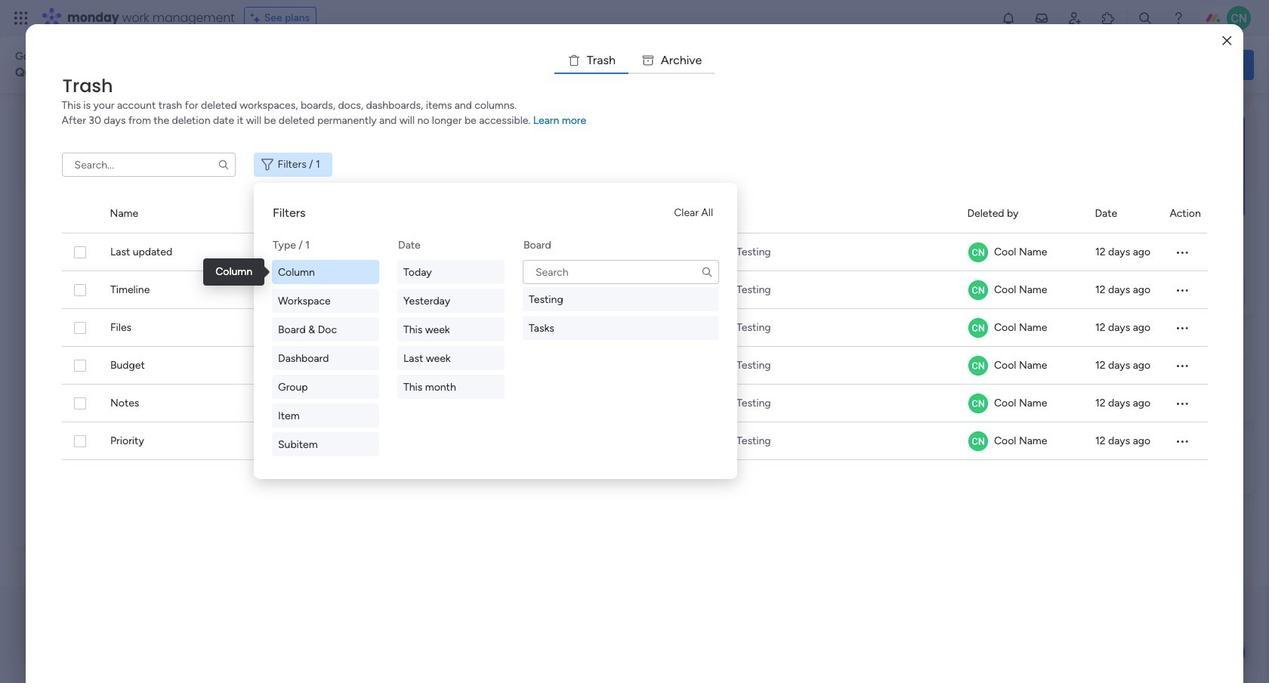 Task type: locate. For each thing, give the bounding box(es) containing it.
4 column header from the left
[[968, 195, 1077, 233]]

menu image
[[1175, 245, 1190, 260], [1175, 283, 1190, 298]]

help image
[[1171, 11, 1186, 26]]

search everything image
[[1138, 11, 1153, 26]]

component image
[[52, 300, 66, 313]]

invite members image
[[1068, 11, 1083, 26]]

cool name image
[[1227, 6, 1251, 30], [969, 243, 988, 262], [969, 280, 988, 300], [969, 394, 988, 413], [969, 432, 988, 451]]

templates image image
[[1041, 114, 1241, 218]]

select product image
[[14, 11, 29, 26]]

getting started element
[[1028, 361, 1254, 421]]

Search search field
[[523, 260, 719, 284]]

cool name image
[[969, 318, 988, 338], [969, 356, 988, 376]]

close my workspaces image
[[33, 411, 51, 429]]

cell
[[968, 234, 1077, 271], [493, 271, 566, 309], [968, 271, 1077, 309], [493, 309, 566, 347], [968, 309, 1077, 347], [493, 347, 566, 385], [968, 347, 1077, 385], [493, 385, 566, 422], [968, 385, 1077, 422], [968, 422, 1077, 460]]

public board image
[[289, 276, 306, 292]]

None search field
[[62, 153, 235, 177]]

2 column header from the left
[[110, 195, 475, 233]]

1 vertical spatial cool name image
[[969, 356, 988, 376]]

1 vertical spatial menu image
[[1175, 283, 1190, 298]]

row
[[62, 234, 1208, 271], [62, 271, 1208, 309], [62, 309, 1208, 347], [62, 347, 1208, 385], [62, 385, 1208, 422], [62, 422, 1208, 460]]

close image
[[1223, 35, 1232, 46]]

table
[[62, 195, 1208, 659]]

1 horizontal spatial search image
[[701, 266, 713, 278]]

0 vertical spatial search image
[[217, 159, 229, 171]]

add to favorites image
[[475, 276, 490, 291]]

1 column header from the left
[[62, 195, 92, 233]]

1 vertical spatial search image
[[701, 266, 713, 278]]

3 column header from the left
[[584, 195, 950, 233]]

2 menu image from the top
[[1175, 358, 1190, 373]]

search image for search for items in the recycle bin "search box"
[[217, 159, 229, 171]]

0 vertical spatial cool name image
[[969, 318, 988, 338]]

column header
[[62, 195, 92, 233], [110, 195, 475, 233], [584, 195, 950, 233], [968, 195, 1077, 233], [1095, 195, 1152, 233], [1170, 195, 1208, 233]]

open update feed (inbox) image
[[33, 360, 51, 378]]

menu image
[[1175, 320, 1190, 336], [1175, 358, 1190, 373], [1175, 396, 1190, 411], [1175, 434, 1190, 449]]

row group
[[62, 195, 1208, 234]]

1 cool name image from the top
[[969, 318, 988, 338]]

0 horizontal spatial search image
[[217, 159, 229, 171]]

1 menu image from the top
[[1175, 320, 1190, 336]]

search image
[[217, 159, 229, 171], [701, 266, 713, 278]]

0 vertical spatial menu image
[[1175, 245, 1190, 260]]

4 row from the top
[[62, 347, 1208, 385]]

3 menu image from the top
[[1175, 396, 1190, 411]]

None search field
[[523, 260, 719, 284]]



Task type: describe. For each thing, give the bounding box(es) containing it.
quick search results list box
[[33, 141, 991, 342]]

3 row from the top
[[62, 309, 1208, 347]]

search image for search search box
[[701, 266, 713, 278]]

2 row from the top
[[62, 271, 1208, 309]]

monday marketplace image
[[1101, 11, 1116, 26]]

notifications image
[[1001, 11, 1016, 26]]

add to favorites image
[[238, 276, 253, 291]]

1 menu image from the top
[[1175, 245, 1190, 260]]

update feed image
[[1035, 11, 1050, 26]]

see plans image
[[251, 10, 264, 26]]

Search for items in the recycle bin search field
[[62, 153, 235, 177]]

menu image for third row from the top
[[1175, 320, 1190, 336]]

help center element
[[1028, 433, 1254, 494]]

2 menu image from the top
[[1175, 283, 1190, 298]]

menu image for third row from the bottom of the page
[[1175, 358, 1190, 373]]

6 column header from the left
[[1170, 195, 1208, 233]]

6 row from the top
[[62, 422, 1208, 460]]

menu image for 5th row from the top of the page
[[1175, 396, 1190, 411]]

component image
[[289, 300, 303, 313]]

5 column header from the left
[[1095, 195, 1152, 233]]

workspace image
[[58, 456, 94, 492]]

4 menu image from the top
[[1175, 434, 1190, 449]]

1 row from the top
[[62, 234, 1208, 271]]

2 cool name image from the top
[[969, 356, 988, 376]]

close recently visited image
[[33, 123, 51, 141]]

5 row from the top
[[62, 385, 1208, 422]]



Task type: vqa. For each thing, say whether or not it's contained in the screenshot.
first Menu Item from the top of the Menu menu
no



